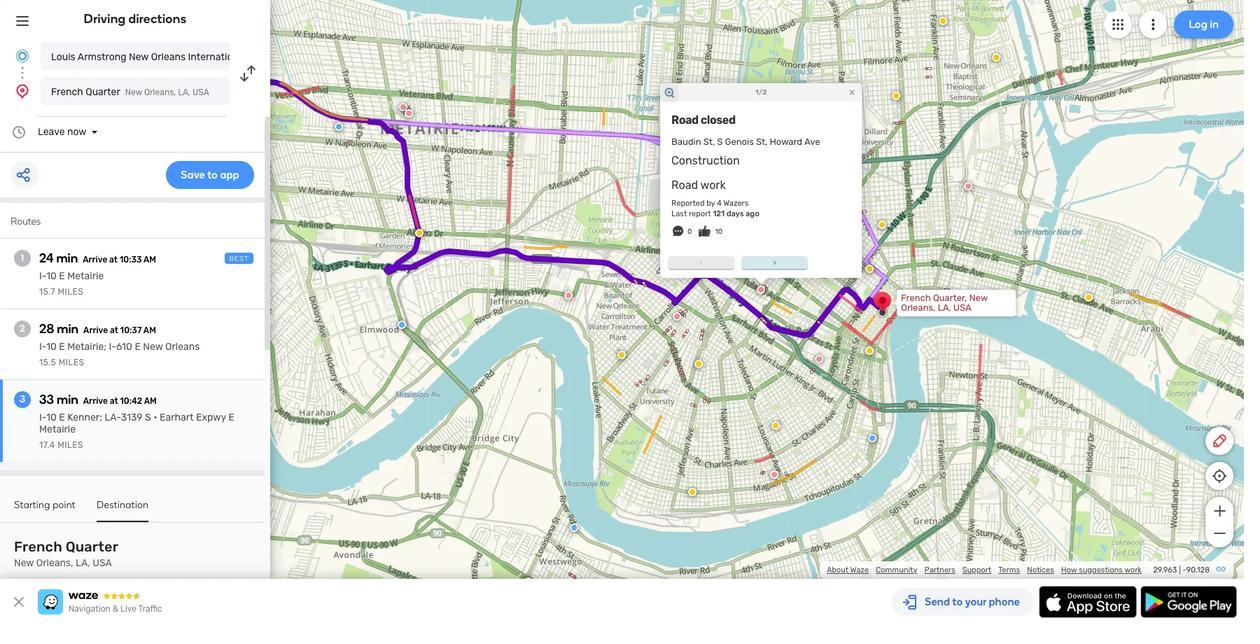 Task type: locate. For each thing, give the bounding box(es) containing it.
0 vertical spatial at
[[109, 255, 118, 265]]

at left 10:33
[[109, 255, 118, 265]]

2 vertical spatial road closed image
[[770, 471, 779, 479]]

orleans
[[151, 51, 186, 63], [165, 341, 200, 353]]

•
[[153, 412, 157, 424]]

1 horizontal spatial police image
[[868, 434, 877, 443]]

0 vertical spatial arrive
[[83, 255, 107, 265]]

2 horizontal spatial usa
[[953, 302, 971, 313]]

0 horizontal spatial road closed image
[[564, 291, 573, 300]]

2 vertical spatial hazard image
[[688, 488, 697, 496]]

notices link
[[1027, 566, 1054, 575]]

am
[[144, 255, 156, 265], [143, 326, 156, 335], [144, 396, 157, 406]]

road
[[671, 113, 699, 127], [671, 179, 698, 192]]

road closed image
[[399, 103, 408, 111], [405, 109, 413, 118], [673, 312, 681, 321], [815, 355, 823, 363]]

quarter
[[86, 86, 120, 98], [66, 538, 118, 555]]

1 vertical spatial s
[[145, 412, 151, 424]]

1 vertical spatial am
[[143, 326, 156, 335]]

destination
[[97, 499, 149, 511]]

police image
[[335, 123, 343, 131], [398, 321, 406, 329], [570, 524, 578, 532], [524, 578, 532, 586]]

police image
[[868, 434, 877, 443], [524, 578, 533, 586]]

0 horizontal spatial s
[[145, 412, 151, 424]]

usa
[[192, 88, 209, 97], [953, 302, 971, 313], [93, 557, 112, 569]]

1 vertical spatial french
[[901, 293, 931, 303]]

i- for 24 min
[[39, 270, 46, 282]]

2 horizontal spatial road closed image
[[964, 182, 973, 190]]

i- up 15.7
[[39, 270, 46, 282]]

33
[[39, 392, 54, 407]]

quarter down armstrong
[[86, 86, 120, 98]]

s left genois
[[717, 136, 723, 147]]

miles
[[58, 287, 83, 297], [59, 358, 84, 368], [58, 440, 83, 450]]

1 vertical spatial miles
[[59, 358, 84, 368]]

new up x image
[[14, 557, 34, 569]]

2 road from the top
[[671, 179, 698, 192]]

am for 24 min
[[144, 255, 156, 265]]

support link
[[962, 566, 991, 575]]

i- down 33
[[39, 412, 46, 424]]

work up the by
[[701, 179, 726, 192]]

miles right 15.7
[[58, 287, 83, 297]]

2 vertical spatial miles
[[58, 440, 83, 450]]

10 down 33
[[46, 412, 57, 424]]

2 vertical spatial at
[[110, 396, 118, 406]]

1 horizontal spatial usa
[[192, 88, 209, 97]]

29.963
[[1153, 566, 1177, 575]]

arrive inside the "28 min arrive at 10:37 am"
[[83, 326, 108, 335]]

miles right 17.4
[[58, 440, 83, 450]]

live
[[120, 604, 136, 614]]

at inside the "28 min arrive at 10:37 am"
[[110, 326, 118, 335]]

1 horizontal spatial la,
[[178, 88, 190, 97]]

0 horizontal spatial st,
[[703, 136, 715, 147]]

new right 610 on the bottom left of the page
[[143, 341, 163, 353]]

1
[[21, 252, 24, 264]]

la, inside french quarter, new orleans, la, usa
[[938, 302, 951, 313]]

s
[[717, 136, 723, 147], [145, 412, 151, 424]]

suggestions
[[1079, 566, 1123, 575]]

new right quarter,
[[969, 293, 988, 303]]

at for 28 min
[[110, 326, 118, 335]]

orleans inside i-10 e metairie; i-610 e new orleans 15.5 miles
[[165, 341, 200, 353]]

2 vertical spatial la,
[[76, 557, 90, 569]]

orleans down directions
[[151, 51, 186, 63]]

french quarter new orleans, la, usa down armstrong
[[51, 86, 209, 98]]

3 at from the top
[[110, 396, 118, 406]]

arrive inside the 24 min arrive at 10:33 am
[[83, 255, 107, 265]]

french left quarter,
[[901, 293, 931, 303]]

am right 10:37 in the left of the page
[[143, 326, 156, 335]]

am inside "33 min arrive at 10:42 am"
[[144, 396, 157, 406]]

metairie up 17.4
[[39, 424, 76, 435]]

road up baudin
[[671, 113, 699, 127]]

orleans right 610 on the bottom left of the page
[[165, 341, 200, 353]]

how suggestions work link
[[1061, 566, 1142, 575]]

miles down 'metairie;'
[[59, 358, 84, 368]]

kenner;
[[67, 412, 102, 424]]

arrive inside "33 min arrive at 10:42 am"
[[83, 396, 108, 406]]

e left kenner; on the left
[[59, 412, 65, 424]]

directions
[[128, 11, 187, 27]]

current location image
[[14, 48, 31, 64]]

0 vertical spatial quarter
[[86, 86, 120, 98]]

leave now
[[38, 126, 86, 138]]

1 horizontal spatial s
[[717, 136, 723, 147]]

2 at from the top
[[110, 326, 118, 335]]

×
[[849, 85, 855, 99]]

3139
[[121, 412, 143, 424]]

i- inside i-10 e metairie 15.7 miles
[[39, 270, 46, 282]]

10
[[715, 228, 723, 236], [46, 270, 57, 282], [46, 341, 57, 353], [46, 412, 57, 424]]

1 vertical spatial orleans
[[165, 341, 200, 353]]

french quarter new orleans, la, usa down point
[[14, 538, 118, 569]]

0 vertical spatial am
[[144, 255, 156, 265]]

zoom out image
[[1211, 525, 1228, 542]]

traffic
[[138, 604, 162, 614]]

at up la-
[[110, 396, 118, 406]]

metairie
[[67, 270, 104, 282], [39, 424, 76, 435]]

arrive up i-10 e metairie 15.7 miles
[[83, 255, 107, 265]]

st, right genois
[[756, 136, 768, 147]]

st, up construction
[[703, 136, 715, 147]]

x image
[[11, 594, 27, 610]]

1 vertical spatial road
[[671, 179, 698, 192]]

ave
[[804, 136, 820, 147]]

road closed image
[[964, 182, 973, 190], [564, 291, 573, 300], [770, 471, 779, 479]]

i-
[[39, 270, 46, 282], [39, 341, 46, 353], [109, 341, 116, 353], [39, 412, 46, 424]]

1 vertical spatial usa
[[953, 302, 971, 313]]

min
[[56, 251, 78, 266], [57, 321, 78, 337], [57, 392, 78, 407]]

0 vertical spatial miles
[[58, 287, 83, 297]]

4
[[717, 199, 722, 208]]

at for 33 min
[[110, 396, 118, 406]]

0 vertical spatial usa
[[192, 88, 209, 97]]

0 vertical spatial road
[[671, 113, 699, 127]]

metairie;
[[67, 341, 106, 353]]

1 vertical spatial metairie
[[39, 424, 76, 435]]

am right 10:33
[[144, 255, 156, 265]]

0 vertical spatial hazard image
[[1085, 293, 1093, 302]]

now
[[67, 126, 86, 138]]

hazard image
[[1085, 293, 1093, 302], [695, 360, 703, 368], [688, 488, 697, 496]]

starting point
[[14, 499, 76, 511]]

29.963 | -90.128
[[1153, 566, 1210, 575]]

at inside "33 min arrive at 10:42 am"
[[110, 396, 118, 406]]

at inside the 24 min arrive at 10:33 am
[[109, 255, 118, 265]]

10 inside i-10 e metairie; i-610 e new orleans 15.5 miles
[[46, 341, 57, 353]]

terms
[[998, 566, 1020, 575]]

baudin
[[671, 136, 701, 147]]

2 vertical spatial usa
[[93, 557, 112, 569]]

am inside the 24 min arrive at 10:33 am
[[144, 255, 156, 265]]

i- up 15.5
[[39, 341, 46, 353]]

new right armstrong
[[129, 51, 149, 63]]

construction
[[671, 154, 740, 167]]

orleans inside button
[[151, 51, 186, 63]]

clock image
[[11, 124, 27, 141]]

zoom in image
[[1211, 503, 1228, 519]]

usa inside french quarter, new orleans, la, usa
[[953, 302, 971, 313]]

french quarter new orleans, la, usa
[[51, 86, 209, 98], [14, 538, 118, 569]]

closed
[[701, 113, 736, 127]]

am up •
[[144, 396, 157, 406]]

s left •
[[145, 412, 151, 424]]

min right 24
[[56, 251, 78, 266]]

2
[[20, 323, 25, 335]]

10 inside i-10 e metairie 15.7 miles
[[46, 270, 57, 282]]

1 horizontal spatial st,
[[756, 136, 768, 147]]

2 vertical spatial am
[[144, 396, 157, 406]]

0 vertical spatial min
[[56, 251, 78, 266]]

2 vertical spatial orleans,
[[36, 557, 73, 569]]

french down the starting point 'button'
[[14, 538, 62, 555]]

road up reported
[[671, 179, 698, 192]]

1 vertical spatial at
[[110, 326, 118, 335]]

arrive up 'metairie;'
[[83, 326, 108, 335]]

2 vertical spatial min
[[57, 392, 78, 407]]

0 horizontal spatial la,
[[76, 557, 90, 569]]

e inside i-10 e metairie 15.7 miles
[[59, 270, 65, 282]]

0 horizontal spatial work
[[701, 179, 726, 192]]

1 horizontal spatial orleans,
[[144, 88, 176, 97]]

1 vertical spatial arrive
[[83, 326, 108, 335]]

0 vertical spatial orleans,
[[144, 88, 176, 97]]

10 up 15.5
[[46, 341, 57, 353]]

navigation
[[69, 604, 111, 614]]

at left 10:37 in the left of the page
[[110, 326, 118, 335]]

× link
[[846, 85, 858, 99]]

routes
[[11, 216, 41, 228]]

1 vertical spatial la,
[[938, 302, 951, 313]]

howard
[[770, 136, 802, 147]]

french quarter, new orleans, la, usa
[[901, 293, 988, 313]]

quarter down destination button
[[66, 538, 118, 555]]

0 vertical spatial la,
[[178, 88, 190, 97]]

3
[[20, 393, 25, 405]]

link image
[[1215, 564, 1227, 575]]

new
[[129, 51, 149, 63], [125, 88, 142, 97], [969, 293, 988, 303], [143, 341, 163, 353], [14, 557, 34, 569]]

0
[[688, 228, 692, 236]]

121
[[713, 209, 725, 218]]

10:33
[[120, 255, 142, 265]]

0 horizontal spatial usa
[[93, 557, 112, 569]]

i- for 28 min
[[39, 341, 46, 353]]

hazard image
[[939, 17, 947, 25], [992, 53, 1001, 62], [892, 92, 900, 100], [878, 221, 886, 229], [415, 229, 424, 237], [865, 265, 874, 273], [865, 347, 874, 355], [618, 351, 626, 359], [772, 421, 780, 430]]

french down louis
[[51, 86, 83, 98]]

la,
[[178, 88, 190, 97], [938, 302, 951, 313], [76, 557, 90, 569]]

min right 28 in the left bottom of the page
[[57, 321, 78, 337]]

10 inside i-10 e kenner; la-3139 s • earhart expwy e metairie 17.4 miles
[[46, 412, 57, 424]]

miles inside i-10 e kenner; la-3139 s • earhart expwy e metairie 17.4 miles
[[58, 440, 83, 450]]

metairie down the 24 min arrive at 10:33 am
[[67, 270, 104, 282]]

am for 33 min
[[144, 396, 157, 406]]

work left 29.963
[[1124, 566, 1142, 575]]

1 vertical spatial quarter
[[66, 538, 118, 555]]

work
[[701, 179, 726, 192], [1124, 566, 1142, 575]]

am inside the "28 min arrive at 10:37 am"
[[143, 326, 156, 335]]

i-10 e kenner; la-3139 s • earhart expwy e metairie 17.4 miles
[[39, 412, 234, 450]]

1/2
[[755, 88, 767, 97]]

st,
[[703, 136, 715, 147], [756, 136, 768, 147]]

e left 'metairie;'
[[59, 341, 65, 353]]

2 vertical spatial french
[[14, 538, 62, 555]]

i- inside i-10 e kenner; la-3139 s • earhart expwy e metairie 17.4 miles
[[39, 412, 46, 424]]

2 horizontal spatial orleans,
[[901, 302, 936, 313]]

28
[[39, 321, 54, 337]]

orleans,
[[144, 88, 176, 97], [901, 302, 936, 313], [36, 557, 73, 569]]

0 vertical spatial orleans
[[151, 51, 186, 63]]

arrive
[[83, 255, 107, 265], [83, 326, 108, 335], [83, 396, 108, 406]]

location image
[[14, 83, 31, 99]]

french inside french quarter, new orleans, la, usa
[[901, 293, 931, 303]]

0 vertical spatial french quarter new orleans, la, usa
[[51, 86, 209, 98]]

1 vertical spatial min
[[57, 321, 78, 337]]

new inside i-10 e metairie; i-610 e new orleans 15.5 miles
[[143, 341, 163, 353]]

10 up 15.7
[[46, 270, 57, 282]]

1 at from the top
[[109, 255, 118, 265]]

1 vertical spatial orleans,
[[901, 302, 936, 313]]

arrive up kenner; on the left
[[83, 396, 108, 406]]

10 for 24 min
[[46, 270, 57, 282]]

new inside button
[[129, 51, 149, 63]]

e down the 24 min arrive at 10:33 am
[[59, 270, 65, 282]]

1 horizontal spatial road closed image
[[770, 471, 779, 479]]

0 vertical spatial metairie
[[67, 270, 104, 282]]

0 horizontal spatial police image
[[524, 578, 533, 586]]

1 road from the top
[[671, 113, 699, 127]]

2 vertical spatial arrive
[[83, 396, 108, 406]]

arrive for 28 min
[[83, 326, 108, 335]]

baudin st, s genois st, howard ave
[[671, 136, 820, 147]]

min right 33
[[57, 392, 78, 407]]

1 vertical spatial work
[[1124, 566, 1142, 575]]

2 horizontal spatial la,
[[938, 302, 951, 313]]



Task type: vqa. For each thing, say whether or not it's contained in the screenshot.
Traffic at bottom
yes



Task type: describe. For each thing, give the bounding box(es) containing it.
10:42
[[120, 396, 142, 406]]

min for 33 min
[[57, 392, 78, 407]]

quarter,
[[933, 293, 967, 303]]

quarter inside french quarter new orleans, la, usa
[[66, 538, 118, 555]]

community link
[[876, 566, 917, 575]]

last
[[671, 209, 687, 218]]

min for 28 min
[[57, 321, 78, 337]]

2 st, from the left
[[756, 136, 768, 147]]

how
[[1061, 566, 1077, 575]]

international
[[188, 51, 246, 63]]

road for road closed
[[671, 113, 699, 127]]

am for 28 min
[[143, 326, 156, 335]]

earhart
[[160, 412, 194, 424]]

e for 28 min
[[59, 341, 65, 353]]

0 vertical spatial french
[[51, 86, 83, 98]]

pencil image
[[1211, 433, 1228, 449]]

15.5
[[39, 358, 56, 368]]

610
[[116, 341, 132, 353]]

17.4
[[39, 440, 55, 450]]

24
[[39, 251, 54, 266]]

0 horizontal spatial orleans,
[[36, 557, 73, 569]]

15.7
[[39, 287, 55, 297]]

days
[[727, 209, 744, 218]]

genois
[[725, 136, 754, 147]]

e right expwy
[[228, 412, 234, 424]]

expwy
[[196, 412, 226, 424]]

community
[[876, 566, 917, 575]]

i- down the "28 min arrive at 10:37 am" on the left bottom
[[109, 341, 116, 353]]

louis armstrong new orleans international airport button
[[41, 42, 280, 70]]

new inside french quarter, new orleans, la, usa
[[969, 293, 988, 303]]

new down louis armstrong new orleans international airport button
[[125, 88, 142, 97]]

miles inside i-10 e metairie 15.7 miles
[[58, 287, 83, 297]]

-
[[1183, 566, 1186, 575]]

louis armstrong new orleans international airport
[[51, 51, 280, 63]]

road work
[[671, 179, 726, 192]]

at for 24 min
[[109, 255, 118, 265]]

reported by 4 wazers last report 121 days ago
[[671, 199, 759, 218]]

partners link
[[924, 566, 955, 575]]

support
[[962, 566, 991, 575]]

0 vertical spatial police image
[[868, 434, 877, 443]]

road closed
[[671, 113, 736, 127]]

i-10 e metairie; i-610 e new orleans 15.5 miles
[[39, 341, 200, 368]]

33 min arrive at 10:42 am
[[39, 392, 157, 407]]

24 min arrive at 10:33 am
[[39, 251, 156, 266]]

0 vertical spatial work
[[701, 179, 726, 192]]

min for 24 min
[[56, 251, 78, 266]]

arrive for 24 min
[[83, 255, 107, 265]]

90.128
[[1186, 566, 1210, 575]]

1 horizontal spatial work
[[1124, 566, 1142, 575]]

leave
[[38, 126, 65, 138]]

1 vertical spatial police image
[[524, 578, 533, 586]]

metairie inside i-10 e kenner; la-3139 s • earhart expwy e metairie 17.4 miles
[[39, 424, 76, 435]]

navigation & live traffic
[[69, 604, 162, 614]]

10 for 28 min
[[46, 341, 57, 353]]

driving directions
[[84, 11, 187, 27]]

about waze community partners support terms notices how suggestions work
[[827, 566, 1142, 575]]

chevron right image
[[769, 257, 780, 268]]

s inside i-10 e kenner; la-3139 s • earhart expwy e metairie 17.4 miles
[[145, 412, 151, 424]]

e for 33 min
[[59, 412, 65, 424]]

|
[[1179, 566, 1181, 575]]

1 st, from the left
[[703, 136, 715, 147]]

starting
[[14, 499, 50, 511]]

airport
[[249, 51, 280, 63]]

waze
[[850, 566, 869, 575]]

report
[[689, 209, 711, 218]]

28 min arrive at 10:37 am
[[39, 321, 156, 337]]

notices
[[1027, 566, 1054, 575]]

chevron left image
[[696, 257, 707, 268]]

1 vertical spatial hazard image
[[695, 360, 703, 368]]

about waze link
[[827, 566, 869, 575]]

la-
[[105, 412, 121, 424]]

1 vertical spatial french quarter new orleans, la, usa
[[14, 538, 118, 569]]

&
[[113, 604, 118, 614]]

0 vertical spatial road closed image
[[964, 182, 973, 190]]

terms link
[[998, 566, 1020, 575]]

0 vertical spatial s
[[717, 136, 723, 147]]

i-10 e metairie 15.7 miles
[[39, 270, 104, 297]]

reported
[[671, 199, 705, 208]]

10:37
[[120, 326, 142, 335]]

miles inside i-10 e metairie; i-610 e new orleans 15.5 miles
[[59, 358, 84, 368]]

french inside french quarter new orleans, la, usa
[[14, 538, 62, 555]]

point
[[53, 499, 76, 511]]

driving
[[84, 11, 126, 27]]

arrive for 33 min
[[83, 396, 108, 406]]

10 for 33 min
[[46, 412, 57, 424]]

road for road work
[[671, 179, 698, 192]]

partners
[[924, 566, 955, 575]]

wazers
[[723, 199, 749, 208]]

louis
[[51, 51, 75, 63]]

1 vertical spatial road closed image
[[564, 291, 573, 300]]

about
[[827, 566, 849, 575]]

e right 610 on the bottom left of the page
[[135, 341, 141, 353]]

starting point button
[[14, 499, 76, 521]]

by
[[707, 199, 715, 208]]

metairie inside i-10 e metairie 15.7 miles
[[67, 270, 104, 282]]

orleans, inside french quarter, new orleans, la, usa
[[901, 302, 936, 313]]

destination button
[[97, 499, 149, 522]]

ago
[[746, 209, 759, 218]]

best
[[229, 255, 249, 263]]

i- for 33 min
[[39, 412, 46, 424]]

e for 24 min
[[59, 270, 65, 282]]

10 down 121
[[715, 228, 723, 236]]

armstrong
[[78, 51, 126, 63]]



